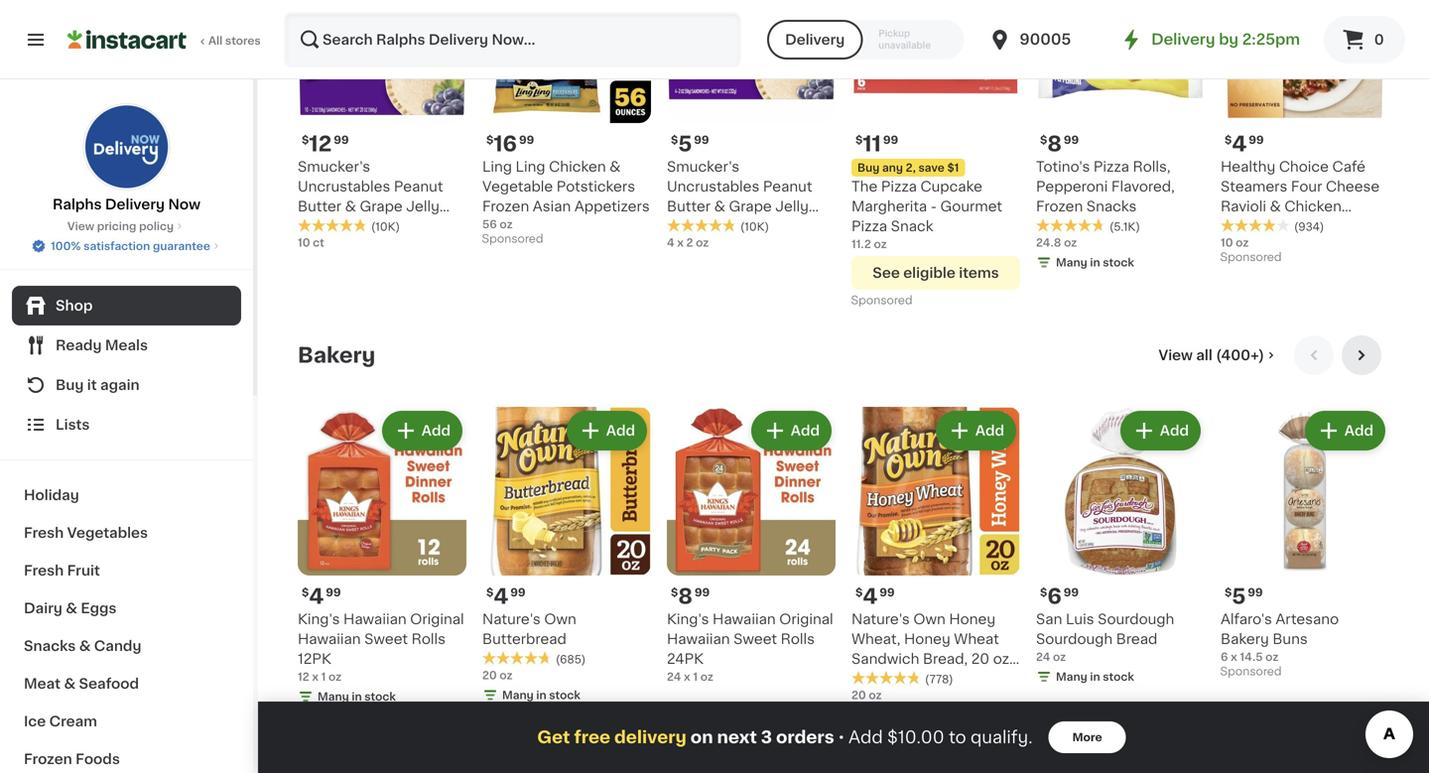 Task type: describe. For each thing, give the bounding box(es) containing it.
oz inside ling ling chicken & vegetable potstickers frozen asian appetizers 56 oz
[[500, 219, 513, 230]]

candy
[[94, 639, 141, 653]]

product group containing 16
[[482, 0, 651, 250]]

$ inside $ 16 99
[[486, 134, 494, 145]]

20 oz for nature's own butterbread
[[482, 670, 513, 681]]

oz down butterbread on the bottom of page
[[500, 670, 513, 681]]

all stores link
[[68, 12, 262, 68]]

next
[[717, 729, 757, 746]]

& inside ling ling chicken & vegetable potstickers frozen asian appetizers 56 oz
[[610, 160, 621, 173]]

uncrustables for 5
[[667, 179, 760, 193]]

24.8 oz
[[1036, 237, 1077, 248]]

10 oz
[[1221, 237, 1249, 248]]

wheat,
[[852, 632, 901, 646]]

smucker's for 12
[[298, 160, 370, 173]]

meat & seafood
[[24, 677, 139, 691]]

appetizers
[[575, 199, 650, 213]]

by
[[1219, 32, 1239, 47]]

8 for totino's pizza rolls, pepperoni flavored, frozen snacks
[[1048, 133, 1062, 154]]

oz right 24.8
[[1064, 237, 1077, 248]]

oz inside the pizza cupcake margherita - gourmet pizza snack 11.2 oz
[[874, 238, 887, 249]]

wheat
[[954, 632, 999, 646]]

1 ling from the left
[[482, 160, 512, 173]]

$ 6 99
[[1040, 586, 1079, 607]]

see eligible items
[[873, 266, 999, 280]]

10 for 12
[[298, 237, 310, 248]]

save
[[919, 162, 945, 173]]

healthy choice café steamers four cheese ravioli & chicken marinara frozen meal
[[1221, 160, 1380, 233]]

$ inside $ 12 99
[[302, 134, 309, 145]]

fresh fruit
[[24, 564, 100, 578]]

$ 4 99 for nature's own honey wheat, honey wheat sandwich bread, 20 oz loaf
[[856, 586, 895, 607]]

totino's pizza rolls, pepperoni flavored, frozen snacks
[[1036, 160, 1175, 213]]

in down san luis sourdough sourdough bread 24 oz
[[1090, 671, 1100, 682]]

0 horizontal spatial delivery
[[105, 198, 165, 211]]

original for 24pk
[[779, 612, 834, 626]]

fresh for fresh fruit
[[24, 564, 64, 578]]

now
[[168, 198, 201, 211]]

0
[[1375, 33, 1384, 47]]

add for fifth add button from left
[[1160, 424, 1189, 438]]

fresh vegetables
[[24, 526, 148, 540]]

90005 button
[[988, 12, 1107, 68]]

Search field
[[286, 14, 740, 66]]

$ 8 99 for totino's pizza rolls, pepperoni flavored, frozen snacks
[[1040, 133, 1079, 154]]

$ 5 99 for alfaro's artesano bakery buns
[[1225, 586, 1263, 607]]

view all (400+)
[[1159, 348, 1265, 362]]

stock down (685)
[[549, 690, 581, 701]]

oz inside king's hawaiian original hawaiian sweet rolls 24pk 24 x 1 oz
[[701, 671, 714, 682]]

buy for buy it again
[[56, 378, 84, 392]]

luis
[[1066, 612, 1094, 626]]

alfaro's artesano bakery buns 6 x 14.5 oz
[[1221, 612, 1339, 662]]

1 vertical spatial honey
[[904, 632, 951, 646]]

(10k) for 5
[[741, 221, 769, 232]]

in up get
[[536, 690, 547, 701]]

1 vertical spatial sourdough
[[1036, 632, 1113, 646]]

asian
[[533, 199, 571, 213]]

in down 'king's hawaiian original hawaiian sweet rolls 12pk 12 x 1 oz'
[[352, 691, 362, 702]]

0 vertical spatial sourdough
[[1098, 612, 1175, 626]]

grape for 12
[[360, 199, 403, 213]]

butter for 12
[[298, 199, 342, 213]]

20 for nature's own honey wheat, honey wheat sandwich bread, 20 oz loaf
[[852, 690, 866, 701]]

delivery for delivery by 2:25pm
[[1152, 32, 1216, 47]]

oz inside alfaro's artesano bakery buns 6 x 14.5 oz
[[1266, 651, 1279, 662]]

instacart logo image
[[68, 28, 187, 52]]

ready meals
[[56, 338, 148, 352]]

king's hawaiian original hawaiian sweet rolls 24pk 24 x 1 oz
[[667, 612, 834, 682]]

product group containing 6
[[1036, 407, 1205, 689]]

8 for king's hawaiian original hawaiian sweet rolls 24pk
[[678, 586, 693, 607]]

16
[[494, 133, 517, 154]]

20 for nature's own butterbread
[[482, 670, 497, 681]]

stock down (5.1k)
[[1103, 257, 1134, 268]]

meat
[[24, 677, 61, 691]]

fresh vegetables link
[[12, 514, 241, 552]]

uncrustables for 12
[[298, 179, 390, 193]]

many in stock down 24.8 oz
[[1056, 257, 1134, 268]]

cupcake
[[921, 179, 983, 193]]

on
[[691, 729, 713, 746]]

chicken inside the healthy choice café steamers four cheese ravioli & chicken marinara frozen meal
[[1285, 199, 1342, 213]]

(778)
[[925, 674, 953, 685]]

own for butterbread
[[544, 612, 577, 626]]

1 add button from the left
[[384, 413, 461, 448]]

nature's own butterbread
[[482, 612, 577, 646]]

frozen down ice cream
[[24, 752, 72, 766]]

stock down 'king's hawaiian original hawaiian sweet rolls 12pk 12 x 1 oz'
[[365, 691, 396, 702]]

24pk
[[667, 652, 704, 666]]

sponsored badge image for alfaro's artesano bakery buns
[[1221, 666, 1281, 678]]

oz inside 'king's hawaiian original hawaiian sweet rolls 12pk 12 x 1 oz'
[[329, 671, 342, 682]]

14.5
[[1240, 651, 1263, 662]]

$ 5 99 for smucker's uncrustables peanut butter & grape jelly sandwich
[[671, 133, 709, 154]]

lists link
[[12, 405, 241, 445]]

dairy & eggs
[[24, 602, 117, 615]]

ice
[[24, 715, 46, 729]]

2:25pm
[[1243, 32, 1300, 47]]

snacks inside "totino's pizza rolls, pepperoni flavored, frozen snacks"
[[1087, 199, 1137, 213]]

•
[[838, 729, 845, 745]]

see eligible items button
[[852, 256, 1020, 290]]

2 vertical spatial pizza
[[852, 219, 888, 233]]

$ inside $ 11 99
[[856, 134, 863, 145]]

many in stock down 'king's hawaiian original hawaiian sweet rolls 12pk 12 x 1 oz'
[[318, 691, 396, 702]]

0 vertical spatial 12
[[309, 133, 332, 154]]

11
[[863, 133, 881, 154]]

$ 4 99 for king's hawaiian original hawaiian sweet rolls 12pk
[[302, 586, 341, 607]]

many down 12pk
[[318, 691, 349, 702]]

x inside alfaro's artesano bakery buns 6 x 14.5 oz
[[1231, 651, 1238, 662]]

king's hawaiian original hawaiian sweet rolls 12pk 12 x 1 oz
[[298, 612, 464, 682]]

11.2
[[852, 238, 871, 249]]

holiday link
[[12, 476, 241, 514]]

snacks & candy
[[24, 639, 141, 653]]

4 for healthy choice café steamers four cheese ravioli & chicken marinara frozen meal
[[1232, 133, 1247, 154]]

(934)
[[1294, 221, 1325, 232]]

4 add button from the left
[[938, 413, 1014, 448]]

meals
[[105, 338, 148, 352]]

meat & seafood link
[[12, 665, 241, 703]]

& inside the healthy choice café steamers four cheese ravioli & chicken marinara frozen meal
[[1270, 199, 1281, 213]]

bakery inside alfaro's artesano bakery buns 6 x 14.5 oz
[[1221, 632, 1269, 646]]

100%
[[51, 241, 81, 252]]

4 for nature's own butterbread
[[494, 586, 508, 607]]

sponsored badge image for nature's own honey wheat, honey wheat sandwich bread, 20 oz loaf
[[852, 728, 912, 740]]

to
[[949, 729, 967, 746]]

ct
[[313, 237, 324, 248]]

6 inside alfaro's artesano bakery buns 6 x 14.5 oz
[[1221, 651, 1228, 662]]

ling ling chicken & vegetable potstickers frozen asian appetizers 56 oz
[[482, 160, 650, 230]]

add for 1st add button from the right
[[1345, 424, 1374, 438]]

delivery by 2:25pm link
[[1120, 28, 1300, 52]]

again
[[100, 378, 140, 392]]

sandwich for 5
[[667, 219, 735, 233]]

seafood
[[79, 677, 139, 691]]

pizza for the
[[881, 179, 917, 193]]

add for 4th add button from the left
[[976, 424, 1005, 438]]

2,
[[906, 162, 916, 173]]

ice cream link
[[12, 703, 241, 741]]

product group containing 8
[[667, 407, 836, 685]]

10 ct
[[298, 237, 324, 248]]

-
[[931, 199, 937, 213]]

ravioli
[[1221, 199, 1267, 213]]

4 left 2
[[667, 237, 675, 248]]

4 x 2 oz
[[667, 237, 709, 248]]

peanut for 5
[[763, 179, 812, 193]]

5 for alfaro's artesano bakery buns
[[1232, 586, 1246, 607]]

the
[[852, 179, 878, 193]]

rolls,
[[1133, 160, 1171, 173]]

ready meals button
[[12, 326, 241, 365]]

snack
[[891, 219, 934, 233]]

stores
[[225, 35, 261, 46]]

get free delivery on next 3 orders • add $10.00 to qualify.
[[537, 729, 1033, 746]]

20 oz for nature's own honey wheat, honey wheat sandwich bread, 20 oz loaf
[[852, 690, 882, 701]]

ralphs delivery now logo image
[[83, 103, 170, 191]]

steamers
[[1221, 179, 1288, 193]]

cheese
[[1326, 179, 1380, 193]]

(400+)
[[1216, 348, 1265, 362]]

dairy
[[24, 602, 62, 615]]



Task type: locate. For each thing, give the bounding box(es) containing it.
4 up 12pk
[[309, 586, 324, 607]]

1 horizontal spatial king's
[[667, 612, 709, 626]]

item carousel region
[[298, 335, 1390, 753]]

1 horizontal spatial chicken
[[1285, 199, 1342, 213]]

oz right 14.5
[[1266, 651, 1279, 662]]

more
[[1073, 732, 1103, 743]]

king's up 12pk
[[298, 612, 340, 626]]

1 horizontal spatial $ 8 99
[[1040, 133, 1079, 154]]

foods
[[76, 752, 120, 766]]

frozen foods link
[[12, 741, 241, 773]]

1 10 from the left
[[298, 237, 310, 248]]

$ 11 99
[[856, 133, 899, 154]]

99 inside $ 16 99
[[519, 134, 534, 145]]

buy it again
[[56, 378, 140, 392]]

24 inside san luis sourdough sourdough bread 24 oz
[[1036, 651, 1051, 662]]

0 horizontal spatial sweet
[[364, 632, 408, 646]]

oz down loaf
[[869, 690, 882, 701]]

product group containing 5
[[1221, 407, 1390, 683]]

$ 8 99 up the "totino's"
[[1040, 133, 1079, 154]]

rolls for 24pk
[[781, 632, 815, 646]]

0 vertical spatial 20 oz
[[482, 670, 513, 681]]

king's
[[298, 612, 340, 626], [667, 612, 709, 626]]

1 horizontal spatial grape
[[729, 199, 772, 213]]

2
[[686, 237, 693, 248]]

oz down 24pk at the bottom of page
[[701, 671, 714, 682]]

rolls inside 'king's hawaiian original hawaiian sweet rolls 12pk 12 x 1 oz'
[[412, 632, 446, 646]]

own up bread,
[[914, 612, 946, 626]]

0 vertical spatial honey
[[949, 612, 996, 626]]

& inside meat & seafood link
[[64, 677, 76, 691]]

0 horizontal spatial nature's
[[482, 612, 541, 626]]

0 horizontal spatial uncrustables
[[298, 179, 390, 193]]

20 oz down loaf
[[852, 690, 882, 701]]

smucker's uncrustables peanut butter & grape jelly sandwich down $ 12 99
[[298, 160, 443, 233]]

2 horizontal spatial sandwich
[[852, 652, 920, 666]]

10 down marinara at the right of the page
[[1221, 237, 1233, 248]]

frozen down vegetable at the top of the page
[[482, 199, 529, 213]]

1 1 from the left
[[321, 671, 326, 682]]

x left 2
[[677, 237, 684, 248]]

1 vertical spatial $ 5 99
[[1225, 586, 1263, 607]]

rolls left butterbread on the bottom of page
[[412, 632, 446, 646]]

(10k) for 12
[[371, 221, 400, 232]]

1 nature's from the left
[[482, 612, 541, 626]]

10
[[298, 237, 310, 248], [1221, 237, 1233, 248]]

2 butter from the left
[[667, 199, 711, 213]]

1 butter from the left
[[298, 199, 342, 213]]

20 down wheat
[[972, 652, 990, 666]]

$ 4 99 for healthy choice café steamers four cheese ravioli & chicken marinara frozen meal
[[1225, 133, 1264, 154]]

56
[[482, 219, 497, 230]]

0 horizontal spatial 10
[[298, 237, 310, 248]]

peanut left vegetable at the top of the page
[[394, 179, 443, 193]]

buy up the
[[858, 162, 880, 173]]

0 horizontal spatial king's
[[298, 612, 340, 626]]

buy for buy any 2, save $1
[[858, 162, 880, 173]]

original
[[410, 612, 464, 626], [779, 612, 834, 626]]

4 for nature's own honey wheat, honey wheat sandwich bread, 20 oz loaf
[[863, 586, 878, 607]]

1 for 12pk
[[321, 671, 326, 682]]

1 horizontal spatial original
[[779, 612, 834, 626]]

2 grape from the left
[[729, 199, 772, 213]]

0 horizontal spatial 20
[[482, 670, 497, 681]]

oz right 56
[[500, 219, 513, 230]]

1 vertical spatial 8
[[678, 586, 693, 607]]

0 horizontal spatial 8
[[678, 586, 693, 607]]

5 add button from the left
[[1122, 413, 1199, 448]]

& inside dairy & eggs link
[[66, 602, 77, 615]]

shop link
[[12, 286, 241, 326]]

10 for 4
[[1221, 237, 1233, 248]]

frozen inside ling ling chicken & vegetable potstickers frozen asian appetizers 56 oz
[[482, 199, 529, 213]]

6 up san
[[1048, 586, 1062, 607]]

items
[[959, 266, 999, 280]]

jelly for 5
[[776, 199, 809, 213]]

1 jelly from the left
[[406, 199, 440, 213]]

sponsored badge image down 14.5
[[1221, 666, 1281, 678]]

honey up wheat
[[949, 612, 996, 626]]

0 horizontal spatial view
[[67, 221, 94, 232]]

sweet for 12pk
[[364, 632, 408, 646]]

bakery link
[[298, 343, 376, 367]]

★★★★★
[[298, 218, 367, 232], [298, 218, 367, 232], [667, 218, 737, 232], [667, 218, 737, 232], [1036, 218, 1106, 232], [1036, 218, 1106, 232], [1221, 218, 1290, 232], [1221, 218, 1290, 232], [482, 651, 552, 665], [482, 651, 552, 665], [852, 671, 921, 685], [852, 671, 921, 685]]

& inside snacks & candy "link"
[[79, 639, 91, 653]]

1 horizontal spatial smucker's uncrustables peanut butter & grape jelly sandwich
[[667, 160, 812, 233]]

guarantee
[[153, 241, 210, 252]]

2 ling from the left
[[516, 160, 546, 173]]

alfaro's
[[1221, 612, 1272, 626]]

90005
[[1020, 32, 1071, 47]]

1 horizontal spatial uncrustables
[[667, 179, 760, 193]]

24 inside king's hawaiian original hawaiian sweet rolls 24pk 24 x 1 oz
[[667, 671, 681, 682]]

original for 12pk
[[410, 612, 464, 626]]

0 vertical spatial 5
[[678, 133, 692, 154]]

many down butterbread on the bottom of page
[[502, 690, 534, 701]]

uncrustables down $ 12 99
[[298, 179, 390, 193]]

0 horizontal spatial 6
[[1048, 586, 1062, 607]]

honey up bread,
[[904, 632, 951, 646]]

1 horizontal spatial own
[[914, 612, 946, 626]]

rolls left wheat,
[[781, 632, 815, 646]]

8 inside product group
[[678, 586, 693, 607]]

5 up alfaro's
[[1232, 586, 1246, 607]]

ready meals link
[[12, 326, 241, 365]]

snacks inside "link"
[[24, 639, 76, 653]]

king's for 12pk
[[298, 612, 340, 626]]

margherita
[[852, 199, 927, 213]]

1 vertical spatial 20
[[482, 670, 497, 681]]

99 inside $ 6 99
[[1064, 587, 1079, 598]]

smucker's uncrustables peanut butter & grape jelly sandwich for 12
[[298, 160, 443, 233]]

butter up ct
[[298, 199, 342, 213]]

many in stock inside product group
[[1056, 671, 1134, 682]]

sweet inside 'king's hawaiian original hawaiian sweet rolls 12pk 12 x 1 oz'
[[364, 632, 408, 646]]

10 left ct
[[298, 237, 310, 248]]

0 vertical spatial fresh
[[24, 526, 64, 540]]

$ 5 99
[[671, 133, 709, 154], [1225, 586, 1263, 607]]

0 horizontal spatial bakery
[[298, 345, 376, 366]]

delivery for delivery
[[785, 33, 845, 47]]

oz inside san luis sourdough sourdough bread 24 oz
[[1053, 651, 1066, 662]]

$ 4 99 for nature's own butterbread
[[486, 586, 526, 607]]

1 sweet from the left
[[364, 632, 408, 646]]

2 nature's from the left
[[852, 612, 910, 626]]

2 add button from the left
[[569, 413, 645, 448]]

see
[[873, 266, 900, 280]]

own for honey
[[914, 612, 946, 626]]

rolls
[[412, 632, 446, 646], [781, 632, 815, 646]]

all stores
[[208, 35, 261, 46]]

$ 5 99 up alfaro's
[[1225, 586, 1263, 607]]

pizza up flavored,
[[1094, 160, 1130, 173]]

99 inside $ 11 99
[[883, 134, 899, 145]]

ice cream
[[24, 715, 97, 729]]

2 uncrustables from the left
[[667, 179, 760, 193]]

1 vertical spatial 12
[[298, 671, 309, 682]]

fresh fruit link
[[12, 552, 241, 590]]

many in stock up get
[[502, 690, 581, 701]]

smucker's for 5
[[667, 160, 740, 173]]

12 inside 'king's hawaiian original hawaiian sweet rolls 12pk 12 x 1 oz'
[[298, 671, 309, 682]]

0 horizontal spatial buy
[[56, 378, 84, 392]]

in down "totino's pizza rolls, pepperoni flavored, frozen snacks"
[[1090, 257, 1100, 268]]

original inside king's hawaiian original hawaiian sweet rolls 24pk 24 x 1 oz
[[779, 612, 834, 626]]

1 horizontal spatial 1
[[693, 671, 698, 682]]

frozen down four
[[1285, 219, 1332, 233]]

delivery button
[[767, 20, 863, 60]]

lists
[[56, 418, 90, 432]]

sandwich up 2
[[667, 219, 735, 233]]

view pricing policy
[[67, 221, 174, 232]]

sponsored badge image right •
[[852, 728, 912, 740]]

1 down 24pk at the bottom of page
[[693, 671, 698, 682]]

butter
[[298, 199, 342, 213], [667, 199, 711, 213]]

frozen foods
[[24, 752, 120, 766]]

chicken up (934)
[[1285, 199, 1342, 213]]

4 for king's hawaiian original hawaiian sweet rolls 12pk
[[309, 586, 324, 607]]

1 vertical spatial buy
[[56, 378, 84, 392]]

hawaiian
[[343, 612, 407, 626], [713, 612, 776, 626], [298, 632, 361, 646], [667, 632, 730, 646]]

1 rolls from the left
[[412, 632, 446, 646]]

0 horizontal spatial rolls
[[412, 632, 446, 646]]

many in stock down san luis sourdough sourdough bread 24 oz
[[1056, 671, 1134, 682]]

1 vertical spatial $ 8 99
[[671, 586, 710, 607]]

1 vertical spatial bakery
[[1221, 632, 1269, 646]]

99 inside $ 12 99
[[334, 134, 349, 145]]

satisfaction
[[84, 241, 150, 252]]

own inside nature's own butterbread
[[544, 612, 577, 626]]

1 king's from the left
[[298, 612, 340, 626]]

many inside product group
[[1056, 671, 1088, 682]]

1 horizontal spatial nature's
[[852, 612, 910, 626]]

$ 5 99 inside product group
[[1225, 586, 1263, 607]]

nature's inside nature's own honey wheat, honey wheat sandwich bread, 20 oz loaf
[[852, 612, 910, 626]]

0 vertical spatial 6
[[1048, 586, 1062, 607]]

sponsored badge image for ling ling chicken & vegetable potstickers frozen asian appetizers
[[482, 234, 542, 245]]

san luis sourdough sourdough bread 24 oz
[[1036, 612, 1175, 662]]

sandwich
[[298, 219, 366, 233], [667, 219, 735, 233], [852, 652, 920, 666]]

0 horizontal spatial butter
[[298, 199, 342, 213]]

1 horizontal spatial smucker's
[[667, 160, 740, 173]]

0 horizontal spatial grape
[[360, 199, 403, 213]]

0 horizontal spatial original
[[410, 612, 464, 626]]

sandwich down wheat,
[[852, 652, 920, 666]]

5 for smucker's uncrustables peanut butter & grape jelly sandwich
[[678, 133, 692, 154]]

nature's up butterbread on the bottom of page
[[482, 612, 541, 626]]

vegetable
[[482, 179, 553, 193]]

frozen inside "totino's pizza rolls, pepperoni flavored, frozen snacks"
[[1036, 199, 1083, 213]]

$ 8 99 up 24pk at the bottom of page
[[671, 586, 710, 607]]

oz inside nature's own honey wheat, honey wheat sandwich bread, 20 oz loaf
[[993, 652, 1010, 666]]

1 own from the left
[[544, 612, 577, 626]]

1 vertical spatial chicken
[[1285, 199, 1342, 213]]

nature's for nature's own honey wheat, honey wheat sandwich bread, 20 oz loaf
[[852, 612, 910, 626]]

1 horizontal spatial (10k)
[[741, 221, 769, 232]]

fresh down the holiday
[[24, 526, 64, 540]]

add for sixth add button from right
[[422, 424, 451, 438]]

sweet inside king's hawaiian original hawaiian sweet rolls 24pk 24 x 1 oz
[[734, 632, 777, 646]]

frozen inside the healthy choice café steamers four cheese ravioli & chicken marinara frozen meal
[[1285, 219, 1332, 233]]

1 smucker's from the left
[[298, 160, 370, 173]]

king's inside 'king's hawaiian original hawaiian sweet rolls 12pk 12 x 1 oz'
[[298, 612, 340, 626]]

1 vertical spatial snacks
[[24, 639, 76, 653]]

sandwich inside nature's own honey wheat, honey wheat sandwich bread, 20 oz loaf
[[852, 652, 920, 666]]

4 up "healthy"
[[1232, 133, 1247, 154]]

qualify.
[[971, 729, 1033, 746]]

fresh
[[24, 526, 64, 540], [24, 564, 64, 578]]

1 horizontal spatial 10
[[1221, 237, 1233, 248]]

sponsored badge image down see
[[852, 295, 912, 306]]

2 1 from the left
[[693, 671, 698, 682]]

oz down marinara at the right of the page
[[1236, 237, 1249, 248]]

1 horizontal spatial view
[[1159, 348, 1193, 362]]

x left 14.5
[[1231, 651, 1238, 662]]

12 up ct
[[309, 133, 332, 154]]

sourdough up bread
[[1098, 612, 1175, 626]]

pepperoni
[[1036, 179, 1108, 193]]

2 (10k) from the left
[[741, 221, 769, 232]]

1 fresh from the top
[[24, 526, 64, 540]]

20 down loaf
[[852, 690, 866, 701]]

view all (400+) link
[[1159, 345, 1279, 365]]

6 add button from the left
[[1307, 413, 1384, 448]]

None search field
[[284, 12, 742, 68]]

view
[[67, 221, 94, 232], [1159, 348, 1193, 362]]

view inside item carousel region
[[1159, 348, 1193, 362]]

vegetables
[[67, 526, 148, 540]]

1 horizontal spatial sandwich
[[667, 219, 735, 233]]

0 vertical spatial $ 5 99
[[671, 133, 709, 154]]

nature's up wheat,
[[852, 612, 910, 626]]

fresh for fresh vegetables
[[24, 526, 64, 540]]

$ 12 99
[[302, 133, 349, 154]]

0 horizontal spatial own
[[544, 612, 577, 626]]

2 original from the left
[[779, 612, 834, 626]]

0 horizontal spatial chicken
[[549, 160, 606, 173]]

0 horizontal spatial $ 8 99
[[671, 586, 710, 607]]

rolls inside king's hawaiian original hawaiian sweet rolls 24pk 24 x 1 oz
[[781, 632, 815, 646]]

stock down san luis sourdough sourdough bread 24 oz
[[1103, 671, 1134, 682]]

12 down 12pk
[[298, 671, 309, 682]]

20 inside nature's own honey wheat, honey wheat sandwich bread, 20 oz loaf
[[972, 652, 990, 666]]

chicken up potstickers
[[549, 160, 606, 173]]

1 horizontal spatial peanut
[[763, 179, 812, 193]]

8 up 24pk at the bottom of page
[[678, 586, 693, 607]]

butterbread
[[482, 632, 567, 646]]

x
[[677, 237, 684, 248], [1231, 651, 1238, 662], [312, 671, 319, 682], [684, 671, 691, 682]]

0 vertical spatial snacks
[[1087, 199, 1137, 213]]

product group containing 11
[[852, 0, 1020, 311]]

stock inside product group
[[1103, 671, 1134, 682]]

sandwich for 12
[[298, 219, 366, 233]]

sourdough down luis
[[1036, 632, 1113, 646]]

1 horizontal spatial buy
[[858, 162, 880, 173]]

ralphs delivery now
[[53, 198, 201, 211]]

1 horizontal spatial $ 5 99
[[1225, 586, 1263, 607]]

1 uncrustables from the left
[[298, 179, 390, 193]]

5 up 4 x 2 oz
[[678, 133, 692, 154]]

service type group
[[767, 20, 964, 60]]

dairy & eggs link
[[12, 590, 241, 627]]

1 peanut from the left
[[394, 179, 443, 193]]

uncrustables
[[298, 179, 390, 193], [667, 179, 760, 193]]

0 vertical spatial view
[[67, 221, 94, 232]]

oz down 12pk
[[329, 671, 342, 682]]

1 horizontal spatial rolls
[[781, 632, 815, 646]]

0 vertical spatial 8
[[1048, 133, 1062, 154]]

view down 'ralphs'
[[67, 221, 94, 232]]

$ 8 99 for king's hawaiian original hawaiian sweet rolls 24pk
[[671, 586, 710, 607]]

sponsored badge image down 56
[[482, 234, 542, 245]]

sponsored badge image down '10 oz'
[[1221, 252, 1281, 263]]

add for 3rd add button from the left
[[791, 424, 820, 438]]

1 vertical spatial 24
[[667, 671, 681, 682]]

jelly for 12
[[406, 199, 440, 213]]

2 sweet from the left
[[734, 632, 777, 646]]

1 horizontal spatial 6
[[1221, 651, 1228, 662]]

many down san luis sourdough sourdough bread 24 oz
[[1056, 671, 1088, 682]]

smucker's uncrustables peanut butter & grape jelly sandwich up 2
[[667, 160, 812, 233]]

2 horizontal spatial delivery
[[1152, 32, 1216, 47]]

delivery
[[614, 729, 687, 746]]

0 horizontal spatial ling
[[482, 160, 512, 173]]

loaf
[[852, 672, 883, 686]]

1 vertical spatial 6
[[1221, 651, 1228, 662]]

buns
[[1273, 632, 1308, 646]]

1
[[321, 671, 326, 682], [693, 671, 698, 682]]

smucker's
[[298, 160, 370, 173], [667, 160, 740, 173]]

oz right 11.2
[[874, 238, 887, 249]]

own inside nature's own honey wheat, honey wheat sandwich bread, 20 oz loaf
[[914, 612, 946, 626]]

0 horizontal spatial jelly
[[406, 199, 440, 213]]

1 horizontal spatial butter
[[667, 199, 711, 213]]

add
[[422, 424, 451, 438], [606, 424, 635, 438], [791, 424, 820, 438], [976, 424, 1005, 438], [1160, 424, 1189, 438], [1345, 424, 1374, 438], [849, 729, 883, 746]]

2 own from the left
[[914, 612, 946, 626]]

butter up 4 x 2 oz
[[667, 199, 711, 213]]

1 original from the left
[[410, 612, 464, 626]]

0 horizontal spatial peanut
[[394, 179, 443, 193]]

1 horizontal spatial 24
[[1036, 651, 1051, 662]]

fruit
[[67, 564, 100, 578]]

pizza inside "totino's pizza rolls, pepperoni flavored, frozen snacks"
[[1094, 160, 1130, 173]]

1 smucker's uncrustables peanut butter & grape jelly sandwich from the left
[[298, 160, 443, 233]]

king's up 24pk at the bottom of page
[[667, 612, 709, 626]]

sandwich up ct
[[298, 219, 366, 233]]

own up butterbread on the bottom of page
[[544, 612, 577, 626]]

1 horizontal spatial 8
[[1048, 133, 1062, 154]]

0 horizontal spatial sandwich
[[298, 219, 366, 233]]

$ inside $ 6 99
[[1040, 587, 1048, 598]]

1 grape from the left
[[360, 199, 403, 213]]

snacks
[[1087, 199, 1137, 213], [24, 639, 76, 653]]

delivery inside button
[[785, 33, 845, 47]]

1 horizontal spatial snacks
[[1087, 199, 1137, 213]]

$ 16 99
[[486, 133, 534, 154]]

smucker's down $ 12 99
[[298, 160, 370, 173]]

uncrustables up 2
[[667, 179, 760, 193]]

view left all
[[1159, 348, 1193, 362]]

view for view all (400+)
[[1159, 348, 1193, 362]]

bread,
[[923, 652, 968, 666]]

ralphs
[[53, 198, 102, 211]]

24 down san
[[1036, 651, 1051, 662]]

0 vertical spatial 20
[[972, 652, 990, 666]]

8 up the "totino's"
[[1048, 133, 1062, 154]]

$ 4 99 up wheat,
[[856, 586, 895, 607]]

(685)
[[556, 654, 586, 665]]

eggs
[[81, 602, 117, 615]]

1 down 12pk
[[321, 671, 326, 682]]

smucker's uncrustables peanut butter & grape jelly sandwich for 5
[[667, 160, 812, 233]]

2 horizontal spatial 20
[[972, 652, 990, 666]]

3 add button from the left
[[753, 413, 830, 448]]

ling up vegetable at the top of the page
[[516, 160, 546, 173]]

4 up nature's own butterbread on the bottom left of page
[[494, 586, 508, 607]]

ralphs delivery now link
[[53, 103, 201, 214]]

many down 24.8 oz
[[1056, 257, 1088, 268]]

add inside treatment tracker modal 'dialog'
[[849, 729, 883, 746]]

2 king's from the left
[[667, 612, 709, 626]]

product group
[[482, 0, 651, 250], [852, 0, 1020, 311], [1221, 0, 1390, 268], [298, 407, 467, 709], [482, 407, 651, 725], [667, 407, 836, 685], [852, 407, 1020, 745], [1036, 407, 1205, 689], [1221, 407, 1390, 683]]

0 vertical spatial $ 8 99
[[1040, 133, 1079, 154]]

$10.00
[[887, 729, 945, 746]]

(10k)
[[371, 221, 400, 232], [741, 221, 769, 232]]

gourmet
[[941, 199, 1003, 213]]

oz right 2
[[696, 237, 709, 248]]

treatment tracker modal dialog
[[258, 702, 1429, 773]]

add for 2nd add button from left
[[606, 424, 635, 438]]

1 inside 'king's hawaiian original hawaiian sweet rolls 12pk 12 x 1 oz'
[[321, 671, 326, 682]]

4 up wheat,
[[863, 586, 878, 607]]

1 horizontal spatial jelly
[[776, 199, 809, 213]]

sponsored badge image for healthy choice café steamers four cheese ravioli & chicken marinara frozen meal
[[1221, 252, 1281, 263]]

2 jelly from the left
[[776, 199, 809, 213]]

6
[[1048, 586, 1062, 607], [1221, 651, 1228, 662]]

choice
[[1279, 160, 1329, 173]]

shop
[[56, 299, 93, 313]]

20 oz
[[482, 670, 513, 681], [852, 690, 882, 701]]

oz
[[500, 219, 513, 230], [696, 237, 709, 248], [1064, 237, 1077, 248], [1236, 237, 1249, 248], [874, 238, 887, 249], [1053, 651, 1066, 662], [1266, 651, 1279, 662], [993, 652, 1010, 666], [500, 670, 513, 681], [329, 671, 342, 682], [701, 671, 714, 682], [869, 690, 882, 701]]

1 vertical spatial view
[[1159, 348, 1193, 362]]

1 for 24pk
[[693, 671, 698, 682]]

$ 8 99
[[1040, 133, 1079, 154], [671, 586, 710, 607]]

grape for 5
[[729, 199, 772, 213]]

1 vertical spatial fresh
[[24, 564, 64, 578]]

0 horizontal spatial (10k)
[[371, 221, 400, 232]]

sweet for 24pk
[[734, 632, 777, 646]]

1 (10k) from the left
[[371, 221, 400, 232]]

2 peanut from the left
[[763, 179, 812, 193]]

0 vertical spatial buy
[[858, 162, 880, 173]]

1 vertical spatial 20 oz
[[852, 690, 882, 701]]

peanut for 12
[[394, 179, 443, 193]]

1 horizontal spatial ling
[[516, 160, 546, 173]]

all
[[208, 35, 223, 46]]

0 horizontal spatial 5
[[678, 133, 692, 154]]

6 left 14.5
[[1221, 651, 1228, 662]]

1 vertical spatial 5
[[1232, 586, 1246, 607]]

nature's for nature's own butterbread
[[482, 612, 541, 626]]

buy left it
[[56, 378, 84, 392]]

it
[[87, 378, 97, 392]]

0 vertical spatial bakery
[[298, 345, 376, 366]]

butter for 5
[[667, 199, 711, 213]]

0 vertical spatial 24
[[1036, 651, 1051, 662]]

nature's inside nature's own butterbread
[[482, 612, 541, 626]]

eligible
[[904, 266, 956, 280]]

x inside 'king's hawaiian original hawaiian sweet rolls 12pk 12 x 1 oz'
[[312, 671, 319, 682]]

ling down 16
[[482, 160, 512, 173]]

oz down san
[[1053, 651, 1066, 662]]

café
[[1333, 160, 1366, 173]]

0 horizontal spatial smucker's
[[298, 160, 370, 173]]

12
[[309, 133, 332, 154], [298, 671, 309, 682]]

buy inside product group
[[858, 162, 880, 173]]

1 vertical spatial pizza
[[881, 179, 917, 193]]

add button
[[384, 413, 461, 448], [569, 413, 645, 448], [753, 413, 830, 448], [938, 413, 1014, 448], [1122, 413, 1199, 448], [1307, 413, 1384, 448]]

2 vertical spatial 20
[[852, 690, 866, 701]]

1 horizontal spatial delivery
[[785, 33, 845, 47]]

20 down butterbread on the bottom of page
[[482, 670, 497, 681]]

pizza for totino's
[[1094, 160, 1130, 173]]

oz down wheat
[[993, 652, 1010, 666]]

nature's own honey wheat, honey wheat sandwich bread, 20 oz loaf
[[852, 612, 1010, 686]]

2 smucker's from the left
[[667, 160, 740, 173]]

sponsored badge image
[[482, 234, 542, 245], [1221, 252, 1281, 263], [852, 295, 912, 306], [1221, 666, 1281, 678], [852, 728, 912, 740]]

0 horizontal spatial $ 5 99
[[671, 133, 709, 154]]

1 horizontal spatial sweet
[[734, 632, 777, 646]]

0 horizontal spatial smucker's uncrustables peanut butter & grape jelly sandwich
[[298, 160, 443, 233]]

snacks down dairy
[[24, 639, 76, 653]]

2 rolls from the left
[[781, 632, 815, 646]]

1 inside king's hawaiian original hawaiian sweet rolls 24pk 24 x 1 oz
[[693, 671, 698, 682]]

2 10 from the left
[[1221, 237, 1233, 248]]

peanut left the
[[763, 179, 812, 193]]

x down 12pk
[[312, 671, 319, 682]]

0 vertical spatial chicken
[[549, 160, 606, 173]]

rolls for 12pk
[[412, 632, 446, 646]]

$ 8 99 inside product group
[[671, 586, 710, 607]]

smucker's up 2
[[667, 160, 740, 173]]

chicken inside ling ling chicken & vegetable potstickers frozen asian appetizers 56 oz
[[549, 160, 606, 173]]

orders
[[776, 729, 834, 746]]

king's inside king's hawaiian original hawaiian sweet rolls 24pk 24 x 1 oz
[[667, 612, 709, 626]]

view for view pricing policy
[[67, 221, 94, 232]]

5 inside product group
[[1232, 586, 1246, 607]]

2 smucker's uncrustables peanut butter & grape jelly sandwich from the left
[[667, 160, 812, 233]]

2 fresh from the top
[[24, 564, 64, 578]]

1 horizontal spatial 5
[[1232, 586, 1246, 607]]

king's for 24pk
[[667, 612, 709, 626]]

x inside king's hawaiian original hawaiian sweet rolls 24pk 24 x 1 oz
[[684, 671, 691, 682]]

0 horizontal spatial 1
[[321, 671, 326, 682]]

0 horizontal spatial snacks
[[24, 639, 76, 653]]

$ 4 99 up nature's own butterbread on the bottom left of page
[[486, 586, 526, 607]]

$
[[302, 134, 309, 145], [486, 134, 494, 145], [671, 134, 678, 145], [856, 134, 863, 145], [1040, 134, 1048, 145], [1225, 134, 1232, 145], [302, 587, 309, 598], [486, 587, 494, 598], [671, 587, 678, 598], [856, 587, 863, 598], [1040, 587, 1048, 598], [1225, 587, 1232, 598]]

1 horizontal spatial 20
[[852, 690, 866, 701]]

0 horizontal spatial 20 oz
[[482, 670, 513, 681]]

4
[[1232, 133, 1247, 154], [667, 237, 675, 248], [309, 586, 324, 607], [494, 586, 508, 607], [863, 586, 878, 607]]

meal
[[1335, 219, 1369, 233]]

original inside 'king's hawaiian original hawaiian sweet rolls 12pk 12 x 1 oz'
[[410, 612, 464, 626]]

pizza
[[1094, 160, 1130, 173], [881, 179, 917, 193], [852, 219, 888, 233]]



Task type: vqa. For each thing, say whether or not it's contained in the screenshot.
Sandwich
yes



